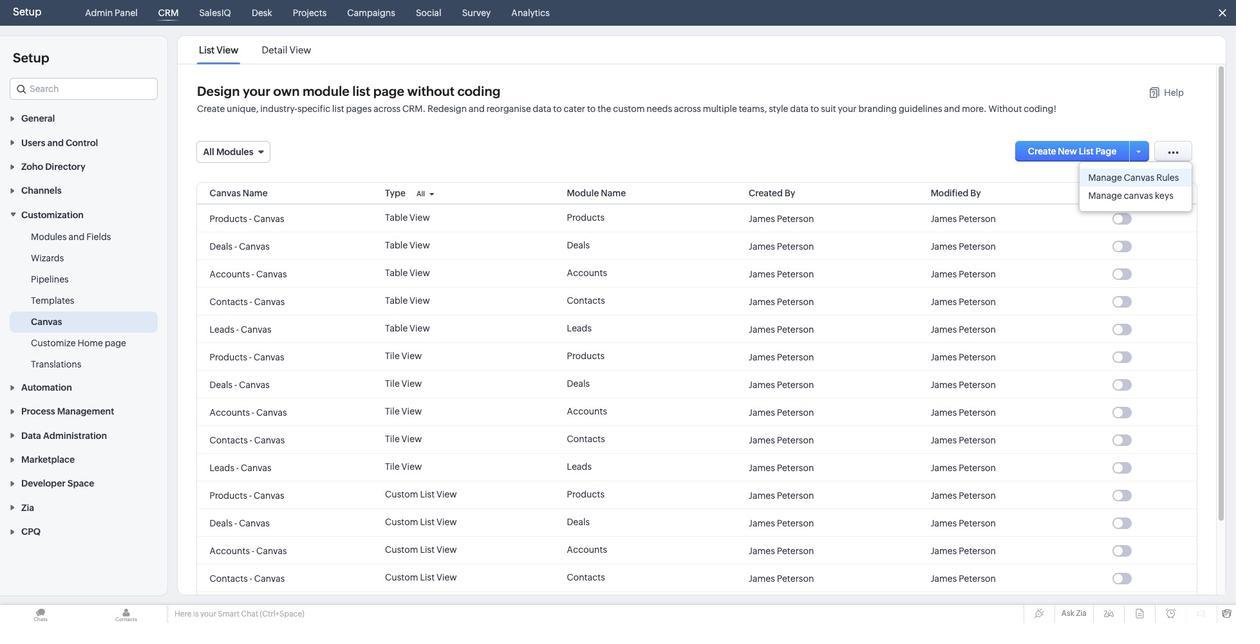 Task type: locate. For each thing, give the bounding box(es) containing it.
projects
[[293, 8, 327, 18]]

ask zia
[[1061, 609, 1087, 618]]

desk link
[[246, 0, 277, 26]]

panel
[[115, 8, 138, 18]]

admin panel
[[85, 8, 138, 18]]

social link
[[411, 0, 447, 26]]

desk
[[252, 8, 272, 18]]

campaigns link
[[342, 0, 400, 26]]

campaigns
[[347, 8, 395, 18]]

your
[[200, 610, 216, 619]]

analytics
[[511, 8, 550, 18]]

survey link
[[457, 0, 496, 26]]

smart
[[218, 610, 239, 619]]



Task type: vqa. For each thing, say whether or not it's contained in the screenshot.
topmost THE ANALYTICS link
no



Task type: describe. For each thing, give the bounding box(es) containing it.
admin panel link
[[80, 0, 143, 26]]

social
[[416, 8, 441, 18]]

crm link
[[153, 0, 184, 26]]

chats image
[[0, 605, 81, 623]]

is
[[193, 610, 199, 619]]

salesiq
[[199, 8, 231, 18]]

survey
[[462, 8, 491, 18]]

salesiq link
[[194, 0, 236, 26]]

projects link
[[288, 0, 332, 26]]

setup
[[13, 6, 41, 18]]

zia
[[1076, 609, 1087, 618]]

chat
[[241, 610, 258, 619]]

(ctrl+space)
[[260, 610, 304, 619]]

here
[[174, 610, 192, 619]]

admin
[[85, 8, 113, 18]]

crm
[[158, 8, 179, 18]]

ask
[[1061, 609, 1074, 618]]

analytics link
[[506, 0, 555, 26]]

contacts image
[[86, 605, 167, 623]]

here is your smart chat (ctrl+space)
[[174, 610, 304, 619]]



